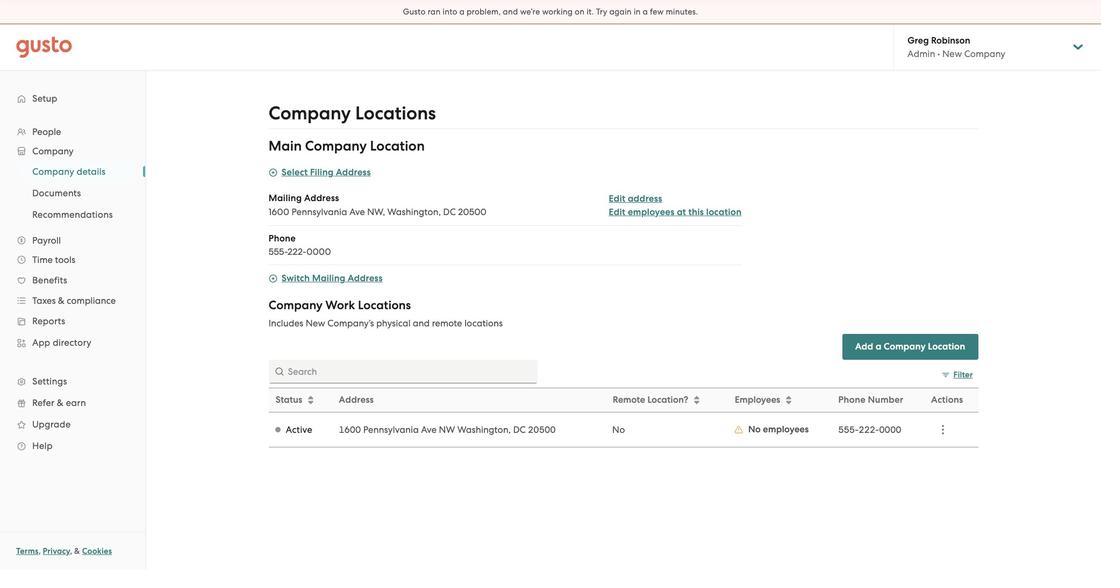 Task type: describe. For each thing, give the bounding box(es) containing it.
& for compliance
[[58, 295, 65, 306]]

employees button
[[729, 389, 832, 411]]

few
[[650, 7, 664, 17]]

company locations
[[269, 102, 436, 124]]

actions
[[932, 394, 964, 406]]

1 horizontal spatial dc
[[513, 424, 526, 435]]

earn
[[66, 398, 86, 408]]

locations inside the company work locations includes new company 's physical and remote locations
[[358, 298, 411, 313]]

benefits
[[32, 275, 67, 286]]

recommendations link
[[19, 205, 134, 224]]

employees inside edit address edit employees at this location
[[628, 207, 675, 218]]

refer & earn
[[32, 398, 86, 408]]

we're
[[520, 7, 540, 17]]

details
[[77, 166, 106, 177]]

company down work
[[328, 318, 369, 329]]

directory
[[53, 337, 91, 348]]

phone number
[[839, 394, 904, 406]]

again
[[610, 7, 632, 17]]

cookies
[[82, 547, 112, 556]]

documents link
[[19, 183, 134, 203]]

reports link
[[11, 311, 134, 331]]

nw
[[439, 424, 455, 435]]

problem,
[[467, 7, 501, 17]]

new for robinson
[[943, 48, 962, 59]]

company up main
[[269, 102, 351, 124]]

employees
[[735, 394, 781, 406]]

refer & earn link
[[11, 393, 134, 413]]

reports
[[32, 316, 65, 327]]

try
[[596, 7, 608, 17]]

switch mailing address button
[[269, 272, 383, 285]]

no for no employees
[[749, 424, 761, 435]]

0000 inside phone 555-222-0000
[[307, 246, 331, 257]]

mailing address element
[[269, 192, 742, 226]]

2 vertical spatial &
[[74, 547, 80, 556]]

it.
[[587, 7, 594, 17]]

•
[[938, 48, 941, 59]]

company details link
[[19, 162, 134, 181]]

add a company location button
[[843, 334, 979, 360]]

company button
[[11, 141, 134, 161]]

1 vertical spatial 1600
[[339, 424, 361, 435]]

main company location
[[269, 138, 425, 154]]

status
[[276, 394, 302, 406]]

physical
[[376, 318, 411, 329]]

1 horizontal spatial employees
[[763, 424, 809, 435]]

company up includes
[[269, 298, 323, 313]]

0 horizontal spatial a
[[460, 7, 465, 17]]

ran
[[428, 7, 441, 17]]

app
[[32, 337, 50, 348]]

222- inside phone 555-222-0000
[[288, 246, 307, 257]]

upgrade link
[[11, 415, 134, 434]]

list containing company details
[[0, 161, 145, 225]]

1 , from the left
[[39, 547, 41, 556]]

time tools
[[32, 254, 75, 265]]

1 horizontal spatial ave
[[421, 424, 437, 435]]

time
[[32, 254, 53, 265]]

company work locations includes new company 's physical and remote locations
[[269, 298, 503, 329]]

location?
[[648, 394, 689, 406]]

dc inside "mailing address 1600 pennsylvania ave nw, washington, dc 20500"
[[443, 207, 456, 217]]

at
[[677, 207, 687, 218]]

taxes & compliance button
[[11, 291, 134, 310]]

remote location?
[[613, 394, 689, 406]]

main
[[269, 138, 302, 154]]

Search field
[[269, 360, 538, 384]]

home image
[[16, 36, 72, 58]]

greg robinson admin • new company
[[908, 35, 1006, 59]]

filter button
[[937, 366, 979, 384]]

1 horizontal spatial 555-
[[839, 424, 859, 435]]

add a company location
[[856, 341, 966, 352]]

edit address button
[[609, 193, 663, 205]]

minutes.
[[666, 7, 698, 17]]

select filing address
[[282, 167, 371, 178]]

cookies button
[[82, 545, 112, 558]]

people button
[[11, 122, 134, 141]]

list containing people
[[0, 122, 145, 457]]

add
[[856, 341, 874, 352]]

terms
[[16, 547, 39, 556]]

pennsylvania inside "mailing address 1600 pennsylvania ave nw, washington, dc 20500"
[[292, 207, 347, 217]]

in
[[634, 7, 641, 17]]

1 horizontal spatial washington,
[[458, 424, 511, 435]]

edit employees at this location link
[[609, 207, 742, 218]]

status button
[[269, 389, 332, 411]]

1 horizontal spatial 20500
[[528, 424, 556, 435]]

help link
[[11, 436, 134, 456]]

taxes & compliance
[[32, 295, 116, 306]]

work
[[326, 298, 355, 313]]

help
[[32, 441, 53, 451]]

benefits link
[[11, 271, 134, 290]]

payroll
[[32, 235, 61, 246]]

company inside group
[[305, 138, 367, 154]]

1 edit from the top
[[609, 193, 626, 204]]

refer
[[32, 398, 55, 408]]

remote
[[613, 394, 646, 406]]

switch
[[282, 273, 310, 284]]

settings link
[[11, 372, 134, 391]]



Task type: vqa. For each thing, say whether or not it's contained in the screenshot.
countdown
no



Task type: locate. For each thing, give the bounding box(es) containing it.
0 vertical spatial locations
[[355, 102, 436, 124]]

1 horizontal spatial no
[[749, 424, 761, 435]]

edit address edit employees at this location
[[609, 193, 742, 218]]

1 vertical spatial 20500
[[528, 424, 556, 435]]

terms , privacy , & cookies
[[16, 547, 112, 556]]

ave inside "mailing address 1600 pennsylvania ave nw, washington, dc 20500"
[[350, 207, 365, 217]]

222- down phone number
[[859, 424, 880, 435]]

recommendations
[[32, 209, 113, 220]]

number
[[868, 394, 904, 406]]

& for earn
[[57, 398, 64, 408]]

1 vertical spatial pennsylvania
[[363, 424, 419, 435]]

no down the employees
[[749, 424, 761, 435]]

company down robinson
[[965, 48, 1006, 59]]

no employees
[[749, 424, 809, 435]]

0 horizontal spatial and
[[413, 318, 430, 329]]

1 horizontal spatial 1600
[[339, 424, 361, 435]]

1 horizontal spatial a
[[643, 7, 648, 17]]

address inside "mailing address 1600 pennsylvania ave nw, washington, dc 20500"
[[304, 193, 339, 204]]

documents
[[32, 188, 81, 198]]

1 vertical spatial and
[[413, 318, 430, 329]]

select filing address button
[[269, 166, 371, 179]]

0 horizontal spatial phone
[[269, 233, 296, 244]]

phone inside phone 555-222-0000
[[269, 233, 296, 244]]

admin
[[908, 48, 936, 59]]

app directory link
[[11, 333, 134, 352]]

0 horizontal spatial 0000
[[307, 246, 331, 257]]

0 horizontal spatial 222-
[[288, 246, 307, 257]]

remote location? button
[[607, 389, 728, 411]]

a right in
[[643, 7, 648, 17]]

20500 inside "mailing address 1600 pennsylvania ave nw, washington, dc 20500"
[[458, 207, 487, 217]]

mailing up work
[[312, 273, 346, 284]]

company inside greg robinson admin • new company
[[965, 48, 1006, 59]]

company right add
[[884, 341, 926, 352]]

1 vertical spatial location
[[928, 341, 966, 352]]

mailing down select
[[269, 193, 302, 204]]

edit left address
[[609, 193, 626, 204]]

new right includes
[[306, 318, 325, 329]]

1600 pennsylvania ave nw  washington, dc 20500
[[339, 424, 556, 435]]

mailing address 1600 pennsylvania ave nw, washington, dc 20500
[[269, 193, 487, 217]]

0 vertical spatial 20500
[[458, 207, 487, 217]]

0 horizontal spatial 555-
[[269, 246, 288, 257]]

and inside the company work locations includes new company 's physical and remote locations
[[413, 318, 430, 329]]

555- down phone number
[[839, 424, 859, 435]]

1600
[[269, 207, 289, 217], [339, 424, 361, 435]]

app directory
[[32, 337, 91, 348]]

& right the taxes at bottom left
[[58, 295, 65, 306]]

company details
[[32, 166, 106, 177]]

a inside button
[[876, 341, 882, 352]]

&
[[58, 295, 65, 306], [57, 398, 64, 408], [74, 547, 80, 556]]

1 horizontal spatial mailing
[[312, 273, 346, 284]]

1 horizontal spatial phone
[[839, 394, 866, 406]]

locations
[[465, 318, 503, 329]]

555-222-0000
[[839, 424, 902, 435]]

phone
[[269, 233, 296, 244], [839, 394, 866, 406]]

company up "documents" at the top left
[[32, 166, 74, 177]]

0 vertical spatial 1600
[[269, 207, 289, 217]]

1 vertical spatial phone
[[839, 394, 866, 406]]

location inside button
[[928, 341, 966, 352]]

ave left nw
[[421, 424, 437, 435]]

1 vertical spatial mailing
[[312, 273, 346, 284]]

location inside group
[[370, 138, 425, 154]]

pennsylvania
[[292, 207, 347, 217], [363, 424, 419, 435]]

list containing mailing address
[[269, 192, 742, 265]]

new inside the company work locations includes new company 's physical and remote locations
[[306, 318, 325, 329]]

employees down employees button
[[763, 424, 809, 435]]

1600 up phone 555-222-0000
[[269, 207, 289, 217]]

2 edit from the top
[[609, 207, 626, 218]]

1 horizontal spatial new
[[943, 48, 962, 59]]

0 horizontal spatial mailing
[[269, 193, 302, 204]]

1 vertical spatial ave
[[421, 424, 437, 435]]

1600 inside "mailing address 1600 pennsylvania ave nw, washington, dc 20500"
[[269, 207, 289, 217]]

gusto
[[403, 7, 426, 17]]

washington, inside "mailing address 1600 pennsylvania ave nw, washington, dc 20500"
[[388, 207, 441, 217]]

222-
[[288, 246, 307, 257], [859, 424, 880, 435]]

a
[[460, 7, 465, 17], [643, 7, 648, 17], [876, 341, 882, 352]]

address
[[628, 193, 663, 204]]

0 vertical spatial washington,
[[388, 207, 441, 217]]

0 horizontal spatial employees
[[628, 207, 675, 218]]

phone left number
[[839, 394, 866, 406]]

0 horizontal spatial washington,
[[388, 207, 441, 217]]

0 vertical spatial 0000
[[307, 246, 331, 257]]

1 vertical spatial 222-
[[859, 424, 880, 435]]

0 vertical spatial dc
[[443, 207, 456, 217]]

ave left nw,
[[350, 207, 365, 217]]

filter
[[954, 370, 973, 380]]

0 vertical spatial phone
[[269, 233, 296, 244]]

company up select filing address
[[305, 138, 367, 154]]

1 horizontal spatial and
[[503, 7, 518, 17]]

gusto navigation element
[[0, 70, 145, 474]]

0 horizontal spatial new
[[306, 318, 325, 329]]

1 vertical spatial dc
[[513, 424, 526, 435]]

compliance
[[67, 295, 116, 306]]

0 vertical spatial edit
[[609, 193, 626, 204]]

payroll button
[[11, 231, 134, 250]]

1 horizontal spatial 0000
[[880, 424, 902, 435]]

select
[[282, 167, 308, 178]]

0 vertical spatial employees
[[628, 207, 675, 218]]

2 , from the left
[[70, 547, 72, 556]]

0 horizontal spatial pennsylvania
[[292, 207, 347, 217]]

0000 up switch mailing address button
[[307, 246, 331, 257]]

0 vertical spatial ave
[[350, 207, 365, 217]]

company inside button
[[884, 341, 926, 352]]

active
[[286, 424, 313, 435]]

0 vertical spatial 555-
[[269, 246, 288, 257]]

locations
[[355, 102, 436, 124], [358, 298, 411, 313]]

into
[[443, 7, 458, 17]]

filing
[[310, 167, 334, 178]]

0 vertical spatial location
[[370, 138, 425, 154]]

switch mailing address
[[282, 273, 383, 284]]

robinson
[[932, 35, 971, 46]]

0 vertical spatial and
[[503, 7, 518, 17]]

0 vertical spatial &
[[58, 295, 65, 306]]

main company location with option to select different filing and mailing addresses group
[[269, 138, 742, 285]]

0 horizontal spatial location
[[370, 138, 425, 154]]

phone 555-222-0000
[[269, 233, 331, 257]]

0000 down number
[[880, 424, 902, 435]]

new
[[943, 48, 962, 59], [306, 318, 325, 329]]

on
[[575, 7, 585, 17]]

privacy
[[43, 547, 70, 556]]

settings
[[32, 376, 67, 387]]

's
[[369, 318, 374, 329]]

and left remote
[[413, 318, 430, 329]]

0 vertical spatial mailing
[[269, 193, 302, 204]]

employees down address
[[628, 207, 675, 218]]

0 vertical spatial pennsylvania
[[292, 207, 347, 217]]

phone up switch
[[269, 233, 296, 244]]

address
[[336, 167, 371, 178], [304, 193, 339, 204], [348, 273, 383, 284], [339, 394, 374, 406]]

phone element
[[269, 232, 742, 265]]

1 horizontal spatial ,
[[70, 547, 72, 556]]

1 vertical spatial &
[[57, 398, 64, 408]]

company inside dropdown button
[[32, 146, 74, 157]]

a right into
[[460, 7, 465, 17]]

555- inside phone 555-222-0000
[[269, 246, 288, 257]]

new for work
[[306, 318, 325, 329]]

555-
[[269, 246, 288, 257], [839, 424, 859, 435]]

washington, right nw,
[[388, 207, 441, 217]]

new inside greg robinson admin • new company
[[943, 48, 962, 59]]

no for no
[[613, 424, 625, 435]]

1600 right active
[[339, 424, 361, 435]]

1 horizontal spatial location
[[928, 341, 966, 352]]

, left cookies button
[[70, 547, 72, 556]]

1 vertical spatial washington,
[[458, 424, 511, 435]]

and left we're
[[503, 7, 518, 17]]

no
[[749, 424, 761, 435], [613, 424, 625, 435]]

1 vertical spatial 0000
[[880, 424, 902, 435]]

0 vertical spatial new
[[943, 48, 962, 59]]

1 vertical spatial 555-
[[839, 424, 859, 435]]

& left "earn"
[[57, 398, 64, 408]]

1 horizontal spatial pennsylvania
[[363, 424, 419, 435]]

taxes
[[32, 295, 56, 306]]

setup
[[32, 93, 57, 104]]

washington, right nw
[[458, 424, 511, 435]]

new down robinson
[[943, 48, 962, 59]]

a right add
[[876, 341, 882, 352]]

2 horizontal spatial a
[[876, 341, 882, 352]]

mailing inside "mailing address 1600 pennsylvania ave nw, washington, dc 20500"
[[269, 193, 302, 204]]

list
[[0, 122, 145, 457], [0, 161, 145, 225], [269, 192, 742, 265]]

time tools button
[[11, 250, 134, 269]]

phone for number
[[839, 394, 866, 406]]

nw,
[[367, 207, 385, 217]]

& left cookies button
[[74, 547, 80, 556]]

0 horizontal spatial dc
[[443, 207, 456, 217]]

no down "remote"
[[613, 424, 625, 435]]

20500
[[458, 207, 487, 217], [528, 424, 556, 435]]

1 horizontal spatial 222-
[[859, 424, 880, 435]]

555- up switch
[[269, 246, 288, 257]]

0000
[[307, 246, 331, 257], [880, 424, 902, 435]]

working
[[542, 7, 573, 17]]

0 horizontal spatial 1600
[[269, 207, 289, 217]]

& inside dropdown button
[[58, 295, 65, 306]]

edit down the edit address button
[[609, 207, 626, 218]]

1 vertical spatial edit
[[609, 207, 626, 218]]

0 horizontal spatial ,
[[39, 547, 41, 556]]

company
[[965, 48, 1006, 59], [269, 102, 351, 124], [305, 138, 367, 154], [32, 146, 74, 157], [32, 166, 74, 177], [269, 298, 323, 313], [328, 318, 369, 329], [884, 341, 926, 352]]

this
[[689, 207, 704, 218]]

terms link
[[16, 547, 39, 556]]

222- up switch
[[288, 246, 307, 257]]

setup link
[[11, 89, 134, 108]]

1 vertical spatial locations
[[358, 298, 411, 313]]

location
[[707, 207, 742, 218]]

gusto ran into a problem, and we're working on it. try again in a few minutes.
[[403, 7, 698, 17]]

people
[[32, 126, 61, 137]]

phone for 555-
[[269, 233, 296, 244]]

,
[[39, 547, 41, 556], [70, 547, 72, 556]]

privacy link
[[43, 547, 70, 556]]

1 vertical spatial new
[[306, 318, 325, 329]]

remote
[[432, 318, 462, 329]]

1 vertical spatial employees
[[763, 424, 809, 435]]

0 vertical spatial 222-
[[288, 246, 307, 257]]

mailing inside switch mailing address button
[[312, 273, 346, 284]]

upgrade
[[32, 419, 71, 430]]

company down people
[[32, 146, 74, 157]]

0 horizontal spatial 20500
[[458, 207, 487, 217]]

0 horizontal spatial no
[[613, 424, 625, 435]]

0 horizontal spatial ave
[[350, 207, 365, 217]]

, left privacy
[[39, 547, 41, 556]]



